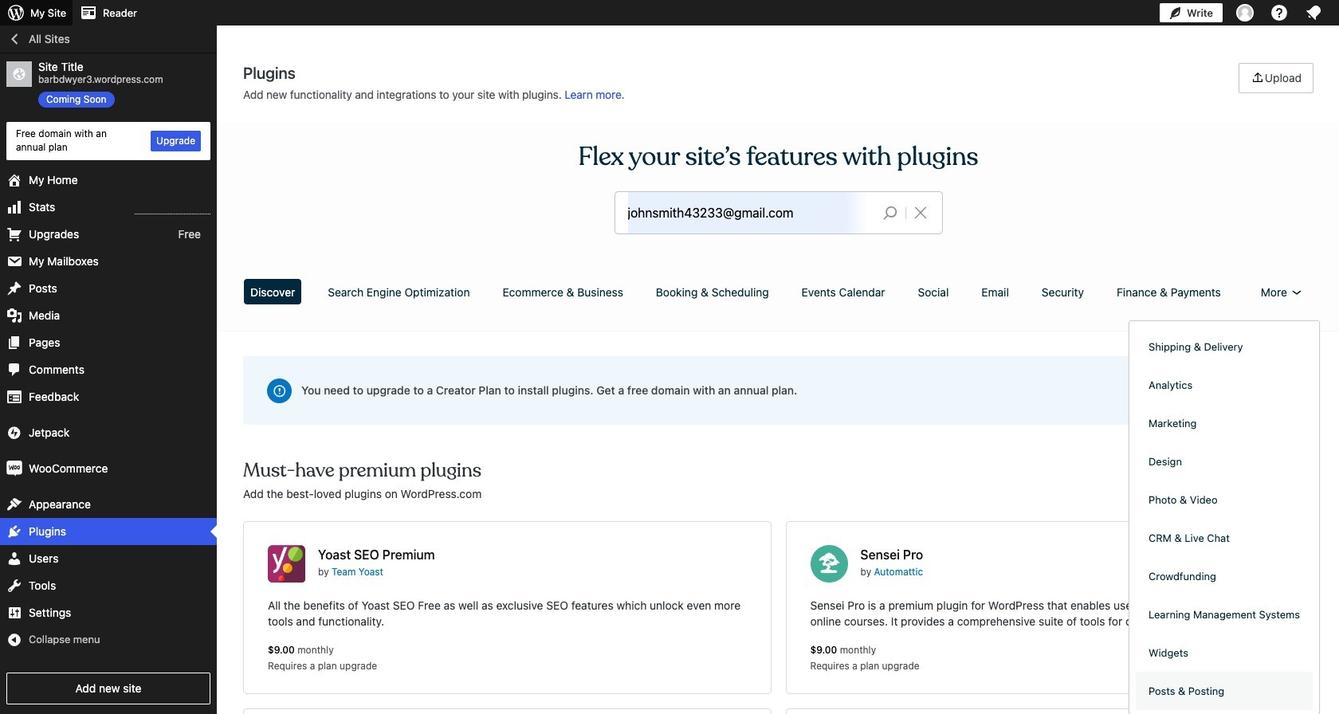 Task type: locate. For each thing, give the bounding box(es) containing it.
group
[[1136, 328, 1313, 715]]

plugin icon image
[[268, 545, 305, 583], [811, 545, 848, 583]]

1 plugin icon image from the left
[[268, 545, 305, 583]]

0 vertical spatial img image
[[6, 425, 22, 441]]

help image
[[1270, 3, 1290, 22]]

main content
[[238, 63, 1320, 715]]

1 vertical spatial img image
[[6, 461, 22, 477]]

my profile image
[[1237, 4, 1254, 22]]

None search field
[[615, 192, 942, 234]]

0 horizontal spatial plugin icon image
[[268, 545, 305, 583]]

2 plugin icon image from the left
[[811, 545, 848, 583]]

img image
[[6, 425, 22, 441], [6, 461, 22, 477]]

1 horizontal spatial plugin icon image
[[811, 545, 848, 583]]

1 img image from the top
[[6, 425, 22, 441]]



Task type: vqa. For each thing, say whether or not it's contained in the screenshot.
HELP 'image'
yes



Task type: describe. For each thing, give the bounding box(es) containing it.
close search image
[[901, 203, 941, 222]]

Search search field
[[628, 192, 871, 234]]

2 img image from the top
[[6, 461, 22, 477]]

open search image
[[871, 202, 910, 224]]

highest hourly views 0 image
[[135, 204, 211, 214]]

manage your notifications image
[[1305, 3, 1324, 22]]



